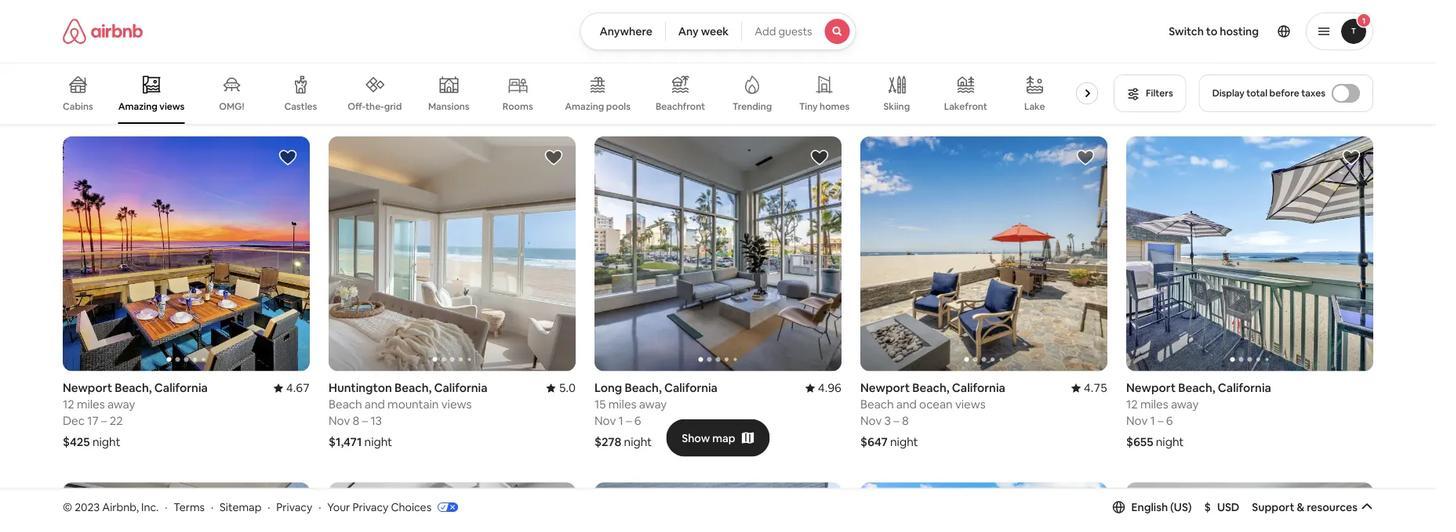Task type: describe. For each thing, give the bounding box(es) containing it.
display
[[1212, 87, 1245, 99]]

night for $655
[[1156, 434, 1184, 450]]

usd
[[1217, 500, 1240, 514]]

5.0 out of 5 average rating image
[[546, 380, 576, 395]]

1 · from the left
[[165, 500, 167, 514]]

– for $425
[[101, 413, 107, 428]]

night for $278
[[624, 434, 652, 450]]

add
[[755, 24, 776, 38]]

8 inside "huntington beach, california beach and mountain views nov 8 – 13 $1,471 night"
[[353, 413, 359, 428]]

17
[[87, 413, 99, 428]]

4.96
[[818, 380, 842, 395]]

2 · from the left
[[211, 500, 214, 514]]

tiny homes
[[799, 100, 850, 113]]

– for $655
[[1158, 413, 1164, 428]]

amazing for amazing views
[[118, 100, 157, 112]]

off-
[[348, 100, 365, 112]]

1 inside dropdown button
[[1362, 15, 1366, 25]]

to
[[1206, 24, 1217, 38]]

beach, for nov 3 – 8
[[912, 380, 950, 395]]

2023
[[75, 500, 100, 514]]

long
[[595, 380, 622, 395]]

your privacy choices link
[[327, 500, 458, 515]]

1 privacy from the left
[[276, 500, 312, 514]]

12 for nov
[[1126, 397, 1138, 412]]

add guests
[[755, 24, 812, 38]]

22
[[110, 413, 123, 428]]

night inside newport beach, california beach and ocean views nov 3 – 8 $647 night
[[890, 434, 918, 450]]

show map
[[682, 431, 735, 445]]

4.75
[[1084, 380, 1107, 395]]

california for 15 miles away
[[664, 380, 718, 395]]

lake
[[1024, 100, 1045, 113]]

support & resources button
[[1252, 500, 1373, 514]]

english
[[1131, 500, 1168, 514]]

1 button
[[1306, 13, 1373, 50]]

california for beach and mountain views
[[434, 380, 487, 395]]

show
[[682, 431, 710, 445]]

anywhere
[[600, 24, 652, 38]]

newport beach, california beach and ocean views nov 3 – 8 $647 night
[[860, 380, 1005, 450]]

– inside newport beach, california beach and ocean views nov 3 – 8 $647 night
[[894, 413, 899, 428]]

huntington
[[329, 380, 392, 395]]

newport for 12 miles away
[[63, 380, 112, 395]]

filters button
[[1114, 75, 1186, 112]]

5.0
[[559, 380, 576, 395]]

amazing for amazing pools
[[565, 100, 604, 113]]

pools
[[606, 100, 631, 113]]

display total before taxes
[[1212, 87, 1326, 99]]

the-
[[365, 100, 384, 112]]

california inside 'newport beach, california 12 miles away nov 1 – 6 $655 night'
[[1218, 380, 1271, 395]]

4.67
[[286, 380, 310, 395]]

hosting
[[1220, 24, 1259, 38]]

total
[[1247, 87, 1268, 99]]

©
[[63, 500, 72, 514]]

newport beach, california 12 miles away nov 1 – 6 $655 night
[[1126, 380, 1271, 450]]

beach, for nov 1 – 6
[[625, 380, 662, 395]]

privacy link
[[276, 500, 312, 514]]

castles
[[284, 100, 317, 113]]

support & resources
[[1252, 500, 1358, 514]]

terms
[[174, 500, 205, 514]]

newport beach, california 12 miles away dec 17 – 22 $425 night
[[63, 380, 208, 450]]

ocean
[[919, 397, 953, 412]]

beach for 8
[[329, 397, 362, 412]]

nov inside newport beach, california beach and ocean views nov 3 – 8 $647 night
[[860, 413, 882, 428]]

away for dec 17 – 22
[[107, 397, 135, 412]]

skiing
[[883, 100, 910, 113]]

group containing amazing views
[[63, 63, 1104, 124]]

your
[[327, 500, 350, 514]]

grid
[[384, 100, 402, 112]]

anywhere button
[[580, 13, 666, 50]]

views for huntington
[[441, 397, 472, 412]]

tiny
[[799, 100, 818, 113]]

– inside "huntington beach, california beach and mountain views nov 8 – 13 $1,471 night"
[[362, 413, 368, 428]]

add to wishlist: newport beach, california image for nov 3 – 8
[[1076, 148, 1095, 167]]

$
[[1204, 500, 1211, 514]]

– for $278
[[626, 413, 632, 428]]

any week
[[678, 24, 729, 38]]

before
[[1270, 87, 1299, 99]]

huntington beach, california beach and mountain views nov 8 – 13 $1,471 night
[[329, 380, 487, 450]]

guests
[[778, 24, 812, 38]]

add to wishlist: huntington beach, california image
[[544, 148, 563, 167]]

beach for 3
[[860, 397, 894, 412]]

inc.
[[141, 500, 159, 514]]

$425
[[63, 434, 90, 450]]

$647
[[860, 434, 888, 450]]

off-the-grid
[[348, 100, 402, 112]]

terms link
[[174, 500, 205, 514]]

english (us)
[[1131, 500, 1192, 514]]

views inside group
[[159, 100, 185, 112]]

filters
[[1146, 87, 1173, 99]]

english (us) button
[[1113, 500, 1192, 514]]

(us)
[[1170, 500, 1192, 514]]

display total before taxes button
[[1199, 75, 1373, 112]]

1 for newport beach, california 12 miles away nov 1 – 6 $655 night
[[1150, 413, 1155, 428]]

support
[[1252, 500, 1294, 514]]

none search field containing anywhere
[[580, 13, 856, 50]]

switch
[[1169, 24, 1204, 38]]

your privacy choices
[[327, 500, 431, 514]]

dec
[[63, 413, 85, 428]]



Task type: locate. For each thing, give the bounding box(es) containing it.
1 and from the left
[[365, 397, 385, 412]]

and for 8
[[896, 397, 917, 412]]

0 horizontal spatial away
[[107, 397, 135, 412]]

1 horizontal spatial and
[[896, 397, 917, 412]]

6 inside 'newport beach, california 12 miles away nov 1 – 6 $655 night'
[[1166, 413, 1173, 428]]

2 horizontal spatial newport
[[1126, 380, 1176, 395]]

0 horizontal spatial privacy
[[276, 500, 312, 514]]

group
[[63, 63, 1104, 124], [63, 136, 310, 371], [329, 136, 576, 371], [595, 136, 842, 371], [860, 136, 1107, 371], [1126, 136, 1373, 371], [63, 483, 310, 526], [329, 483, 576, 526], [595, 483, 842, 526], [860, 483, 1107, 526], [1126, 483, 1373, 526]]

amazing pools
[[565, 100, 631, 113]]

profile element
[[875, 0, 1373, 63]]

away inside 'newport beach, california 12 miles away nov 1 – 6 $655 night'
[[1171, 397, 1199, 412]]

amazing views
[[118, 100, 185, 112]]

map
[[712, 431, 735, 445]]

0 horizontal spatial beach
[[329, 397, 362, 412]]

– inside long beach, california 15 miles away nov 1 – 6 $278 night
[[626, 413, 632, 428]]

beach up 3
[[860, 397, 894, 412]]

resources
[[1307, 500, 1358, 514]]

0 horizontal spatial 8
[[353, 413, 359, 428]]

3 nov from the left
[[860, 413, 882, 428]]

add to wishlist: manhattan beach, california image
[[278, 494, 297, 513]]

beach, inside 'newport beach, california 12 miles away nov 1 – 6 $655 night'
[[1178, 380, 1215, 395]]

1 california from the left
[[154, 380, 208, 395]]

add guests button
[[741, 13, 856, 50]]

night inside 'newport beach, california 12 miles away nov 1 – 6 $655 night'
[[1156, 434, 1184, 450]]

1 horizontal spatial views
[[441, 397, 472, 412]]

–
[[101, 413, 107, 428], [362, 413, 368, 428], [626, 413, 632, 428], [894, 413, 899, 428], [1158, 413, 1164, 428]]

0 horizontal spatial and
[[365, 397, 385, 412]]

1 away from the left
[[107, 397, 135, 412]]

1 horizontal spatial beach
[[860, 397, 894, 412]]

privacy right your
[[352, 500, 388, 514]]

taxes
[[1301, 87, 1326, 99]]

2 newport from the left
[[860, 380, 910, 395]]

views inside newport beach, california beach and ocean views nov 3 – 8 $647 night
[[955, 397, 986, 412]]

1 night from the left
[[92, 434, 120, 450]]

and for 13
[[365, 397, 385, 412]]

views for newport
[[955, 397, 986, 412]]

lakefront
[[944, 100, 987, 113]]

any week button
[[665, 13, 742, 50]]

5 california from the left
[[1218, 380, 1271, 395]]

5 beach, from the left
[[1178, 380, 1215, 395]]

mansions
[[428, 100, 469, 113]]

4 · from the left
[[319, 500, 321, 514]]

1 inside long beach, california 15 miles away nov 1 – 6 $278 night
[[618, 413, 623, 428]]

mountain
[[388, 397, 439, 412]]

13
[[371, 413, 382, 428]]

views left omg!
[[159, 100, 185, 112]]

show map button
[[666, 419, 770, 457]]

sitemap
[[220, 500, 261, 514]]

miles inside newport beach, california 12 miles away dec 17 – 22 $425 night
[[77, 397, 105, 412]]

add to wishlist: newport beach, california image
[[278, 148, 297, 167], [1076, 148, 1095, 167], [1342, 148, 1361, 167], [1342, 494, 1361, 513]]

and
[[365, 397, 385, 412], [896, 397, 917, 412]]

beach, inside long beach, california 15 miles away nov 1 – 6 $278 night
[[625, 380, 662, 395]]

nov up $1,471
[[329, 413, 350, 428]]

3
[[884, 413, 891, 428]]

$1,471
[[329, 434, 362, 450]]

any
[[678, 24, 699, 38]]

night down 22
[[92, 434, 120, 450]]

beach, inside newport beach, california 12 miles away dec 17 – 22 $425 night
[[115, 380, 152, 395]]

1 horizontal spatial 1
[[1150, 413, 1155, 428]]

away inside long beach, california 15 miles away nov 1 – 6 $278 night
[[639, 397, 667, 412]]

terms · sitemap · privacy
[[174, 500, 312, 514]]

beach, inside "huntington beach, california beach and mountain views nov 8 – 13 $1,471 night"
[[394, 380, 432, 395]]

nov down 15
[[595, 413, 616, 428]]

0 horizontal spatial newport
[[63, 380, 112, 395]]

california inside "huntington beach, california beach and mountain views nov 8 – 13 $1,471 night"
[[434, 380, 487, 395]]

6
[[634, 413, 641, 428], [1166, 413, 1173, 428]]

and inside newport beach, california beach and ocean views nov 3 – 8 $647 night
[[896, 397, 917, 412]]

miles inside long beach, california 15 miles away nov 1 – 6 $278 night
[[608, 397, 636, 412]]

1 miles from the left
[[77, 397, 105, 412]]

2 horizontal spatial views
[[955, 397, 986, 412]]

0 horizontal spatial miles
[[77, 397, 105, 412]]

2 night from the left
[[364, 434, 392, 450]]

4 beach, from the left
[[912, 380, 950, 395]]

newport for beach and ocean views
[[860, 380, 910, 395]]

omg!
[[219, 100, 244, 113]]

8 right 3
[[902, 413, 909, 428]]

1 horizontal spatial miles
[[608, 397, 636, 412]]

4 night from the left
[[890, 434, 918, 450]]

1 8 from the left
[[353, 413, 359, 428]]

12 up dec
[[63, 397, 74, 412]]

5 – from the left
[[1158, 413, 1164, 428]]

1 beach, from the left
[[115, 380, 152, 395]]

beach inside "huntington beach, california beach and mountain views nov 8 – 13 $1,471 night"
[[329, 397, 362, 412]]

4.96 out of 5 average rating image
[[805, 380, 842, 395]]

add to wishlist: newport beach, california image for dec 17 – 22
[[278, 148, 297, 167]]

beach, inside newport beach, california beach and ocean views nov 3 – 8 $647 night
[[912, 380, 950, 395]]

newport up 3
[[860, 380, 910, 395]]

12 up $655
[[1126, 397, 1138, 412]]

views right mountain
[[441, 397, 472, 412]]

2 8 from the left
[[902, 413, 909, 428]]

views
[[159, 100, 185, 112], [441, 397, 472, 412], [955, 397, 986, 412]]

california for 12 miles away
[[154, 380, 208, 395]]

2 nov from the left
[[595, 413, 616, 428]]

6 for $655
[[1166, 413, 1173, 428]]

0 horizontal spatial 1
[[618, 413, 623, 428]]

away inside newport beach, california 12 miles away dec 17 – 22 $425 night
[[107, 397, 135, 412]]

12 inside newport beach, california 12 miles away dec 17 – 22 $425 night
[[63, 397, 74, 412]]

2 horizontal spatial away
[[1171, 397, 1199, 412]]

1 newport from the left
[[63, 380, 112, 395]]

and left ocean
[[896, 397, 917, 412]]

newport inside 'newport beach, california 12 miles away nov 1 – 6 $655 night'
[[1126, 380, 1176, 395]]

california for beach and ocean views
[[952, 380, 1005, 395]]

newport inside newport beach, california 12 miles away dec 17 – 22 $425 night
[[63, 380, 112, 395]]

choices
[[391, 500, 431, 514]]

None search field
[[580, 13, 856, 50]]

cabins
[[63, 100, 93, 113]]

– inside 'newport beach, california 12 miles away nov 1 – 6 $655 night'
[[1158, 413, 1164, 428]]

1 horizontal spatial 6
[[1166, 413, 1173, 428]]

0 horizontal spatial 6
[[634, 413, 641, 428]]

california inside long beach, california 15 miles away nov 1 – 6 $278 night
[[664, 380, 718, 395]]

1 6 from the left
[[634, 413, 641, 428]]

nov inside 'newport beach, california 12 miles away nov 1 – 6 $655 night'
[[1126, 413, 1148, 428]]

2 beach from the left
[[860, 397, 894, 412]]

3 – from the left
[[626, 413, 632, 428]]

2 horizontal spatial miles
[[1140, 397, 1168, 412]]

· left your
[[319, 500, 321, 514]]

2 and from the left
[[896, 397, 917, 412]]

2 away from the left
[[639, 397, 667, 412]]

0 horizontal spatial 12
[[63, 397, 74, 412]]

views right ocean
[[955, 397, 986, 412]]

2 6 from the left
[[1166, 413, 1173, 428]]

privacy
[[276, 500, 312, 514], [352, 500, 388, 514]]

night down 13
[[364, 434, 392, 450]]

newport up $655
[[1126, 380, 1176, 395]]

night inside "huntington beach, california beach and mountain views nov 8 – 13 $1,471 night"
[[364, 434, 392, 450]]

airbnb,
[[102, 500, 139, 514]]

4 california from the left
[[952, 380, 1005, 395]]

sitemap link
[[220, 500, 261, 514]]

nov
[[329, 413, 350, 428], [595, 413, 616, 428], [860, 413, 882, 428], [1126, 413, 1148, 428]]

3 california from the left
[[664, 380, 718, 395]]

nov inside long beach, california 15 miles away nov 1 – 6 $278 night
[[595, 413, 616, 428]]

add to wishlist: long beach, california image
[[810, 148, 829, 167]]

privacy left your
[[276, 500, 312, 514]]

5 night from the left
[[1156, 434, 1184, 450]]

and inside "huntington beach, california beach and mountain views nov 8 – 13 $1,471 night"
[[365, 397, 385, 412]]

2 – from the left
[[362, 413, 368, 428]]

night for $425
[[92, 434, 120, 450]]

8
[[353, 413, 359, 428], [902, 413, 909, 428]]

4 – from the left
[[894, 413, 899, 428]]

3 night from the left
[[624, 434, 652, 450]]

6 inside long beach, california 15 miles away nov 1 – 6 $278 night
[[634, 413, 641, 428]]

1 horizontal spatial privacy
[[352, 500, 388, 514]]

away for nov 1 – 6
[[639, 397, 667, 412]]

0 horizontal spatial views
[[159, 100, 185, 112]]

6 for $278
[[634, 413, 641, 428]]

california
[[154, 380, 208, 395], [434, 380, 487, 395], [664, 380, 718, 395], [952, 380, 1005, 395], [1218, 380, 1271, 395]]

rooms
[[503, 100, 533, 113]]

1 beach from the left
[[329, 397, 362, 412]]

beach
[[329, 397, 362, 412], [860, 397, 894, 412]]

12 inside 'newport beach, california 12 miles away nov 1 – 6 $655 night'
[[1126, 397, 1138, 412]]

night inside newport beach, california 12 miles away dec 17 – 22 $425 night
[[92, 434, 120, 450]]

1 inside 'newport beach, california 12 miles away nov 1 – 6 $655 night'
[[1150, 413, 1155, 428]]

2 beach, from the left
[[394, 380, 432, 395]]

2 12 from the left
[[1126, 397, 1138, 412]]

miles for nov 1 – 6
[[608, 397, 636, 412]]

switch to hosting link
[[1159, 15, 1268, 48]]

8 inside newport beach, california beach and ocean views nov 3 – 8 $647 night
[[902, 413, 909, 428]]

beachfront
[[656, 100, 705, 113]]

amazing right "cabins"
[[118, 100, 157, 112]]

&
[[1297, 500, 1304, 514]]

long beach, california 15 miles away nov 1 – 6 $278 night
[[595, 380, 718, 450]]

1 horizontal spatial away
[[639, 397, 667, 412]]

8 left 13
[[353, 413, 359, 428]]

3 miles from the left
[[1140, 397, 1168, 412]]

miles up $655
[[1140, 397, 1168, 412]]

california inside newport beach, california 12 miles away dec 17 – 22 $425 night
[[154, 380, 208, 395]]

beach, for dec 17 – 22
[[115, 380, 152, 395]]

homes
[[820, 100, 850, 113]]

3 newport from the left
[[1126, 380, 1176, 395]]

1 12 from the left
[[63, 397, 74, 412]]

amazing
[[118, 100, 157, 112], [565, 100, 604, 113]]

week
[[701, 24, 729, 38]]

1 horizontal spatial 8
[[902, 413, 909, 428]]

and up 13
[[365, 397, 385, 412]]

3 beach, from the left
[[625, 380, 662, 395]]

4 nov from the left
[[1126, 413, 1148, 428]]

2 privacy from the left
[[352, 500, 388, 514]]

amazing left the pools
[[565, 100, 604, 113]]

· right terms link
[[211, 500, 214, 514]]

2 horizontal spatial 1
[[1362, 15, 1366, 25]]

1
[[1362, 15, 1366, 25], [618, 413, 623, 428], [1150, 413, 1155, 428]]

nov inside "huntington beach, california beach and mountain views nov 8 – 13 $1,471 night"
[[329, 413, 350, 428]]

nov left 3
[[860, 413, 882, 428]]

1 – from the left
[[101, 413, 107, 428]]

0 horizontal spatial amazing
[[118, 100, 157, 112]]

miles down long
[[608, 397, 636, 412]]

2 california from the left
[[434, 380, 487, 395]]

$ usd
[[1204, 500, 1240, 514]]

$655
[[1126, 434, 1153, 450]]

trending
[[733, 100, 772, 113]]

$278
[[595, 434, 621, 450]]

newport inside newport beach, california beach and ocean views nov 3 – 8 $647 night
[[860, 380, 910, 395]]

2 miles from the left
[[608, 397, 636, 412]]

newport up 17 at the bottom
[[63, 380, 112, 395]]

newport
[[63, 380, 112, 395], [860, 380, 910, 395], [1126, 380, 1176, 395]]

1 horizontal spatial newport
[[860, 380, 910, 395]]

1 nov from the left
[[329, 413, 350, 428]]

15
[[595, 397, 606, 412]]

beach, for nov 8 – 13
[[394, 380, 432, 395]]

beach,
[[115, 380, 152, 395], [394, 380, 432, 395], [625, 380, 662, 395], [912, 380, 950, 395], [1178, 380, 1215, 395]]

3 · from the left
[[268, 500, 270, 514]]

beach down huntington
[[329, 397, 362, 412]]

12 for dec
[[63, 397, 74, 412]]

miles up 17 at the bottom
[[77, 397, 105, 412]]

beach inside newport beach, california beach and ocean views nov 3 – 8 $647 night
[[860, 397, 894, 412]]

4.75 out of 5 average rating image
[[1071, 380, 1107, 395]]

add to wishlist: newport beach, california image for nov 1 – 6
[[1342, 148, 1361, 167]]

miles
[[77, 397, 105, 412], [608, 397, 636, 412], [1140, 397, 1168, 412]]

·
[[165, 500, 167, 514], [211, 500, 214, 514], [268, 500, 270, 514], [319, 500, 321, 514]]

© 2023 airbnb, inc. ·
[[63, 500, 167, 514]]

night inside long beach, california 15 miles away nov 1 – 6 $278 night
[[624, 434, 652, 450]]

night down 3
[[890, 434, 918, 450]]

switch to hosting
[[1169, 24, 1259, 38]]

night right $655
[[1156, 434, 1184, 450]]

night
[[92, 434, 120, 450], [364, 434, 392, 450], [624, 434, 652, 450], [890, 434, 918, 450], [1156, 434, 1184, 450]]

views inside "huntington beach, california beach and mountain views nov 8 – 13 $1,471 night"
[[441, 397, 472, 412]]

nov up $655
[[1126, 413, 1148, 428]]

1 horizontal spatial amazing
[[565, 100, 604, 113]]

3 away from the left
[[1171, 397, 1199, 412]]

– inside newport beach, california 12 miles away dec 17 – 22 $425 night
[[101, 413, 107, 428]]

1 for long beach, california 15 miles away nov 1 – 6 $278 night
[[618, 413, 623, 428]]

california inside newport beach, california beach and ocean views nov 3 – 8 $647 night
[[952, 380, 1005, 395]]

miles inside 'newport beach, california 12 miles away nov 1 – 6 $655 night'
[[1140, 397, 1168, 412]]

miles for dec 17 – 22
[[77, 397, 105, 412]]

· left the add to wishlist: manhattan beach, california icon
[[268, 500, 270, 514]]

1 horizontal spatial 12
[[1126, 397, 1138, 412]]

4.67 out of 5 average rating image
[[274, 380, 310, 395]]

· right inc.
[[165, 500, 167, 514]]

night right $278
[[624, 434, 652, 450]]



Task type: vqa. For each thing, say whether or not it's contained in the screenshot.
RICH
no



